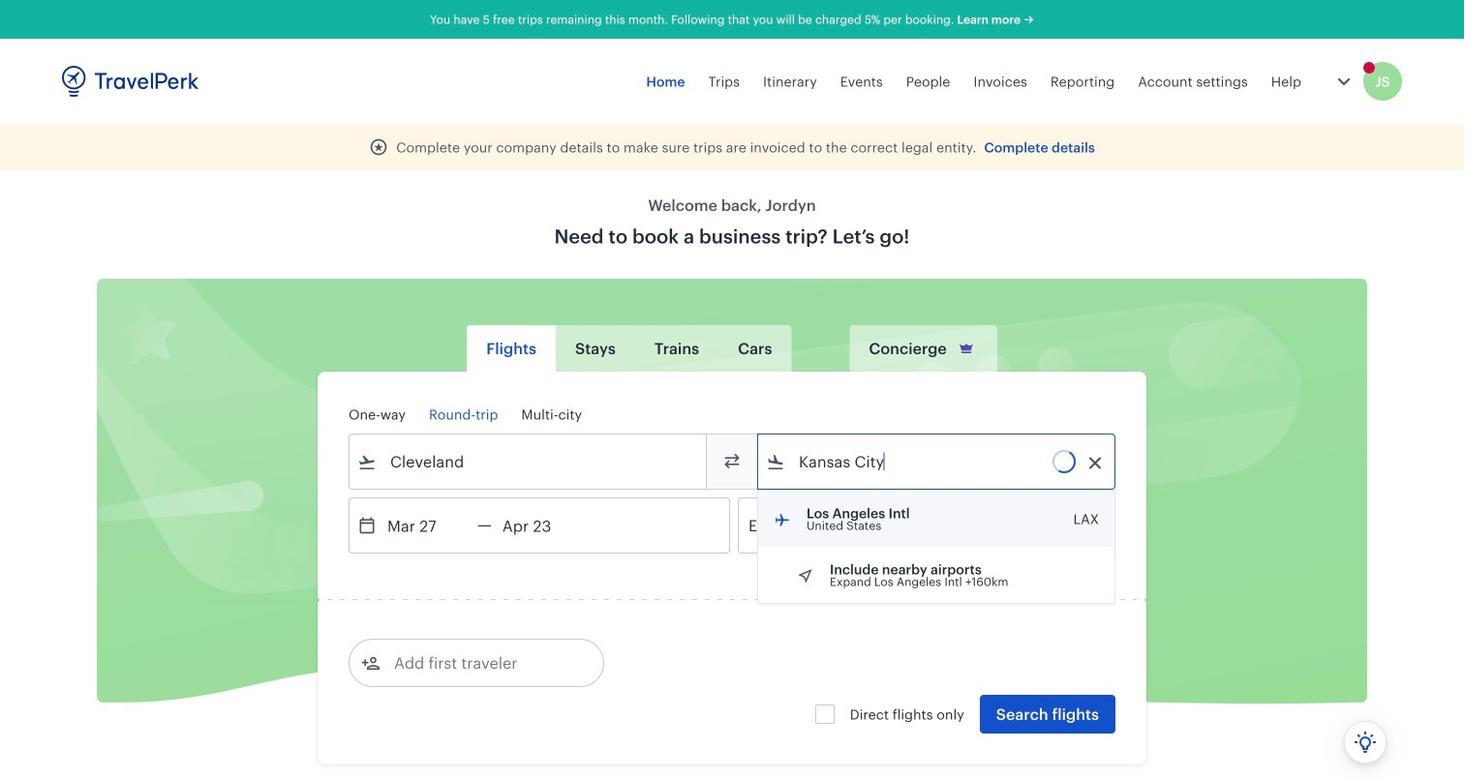 Task type: describe. For each thing, give the bounding box(es) containing it.
Add first traveler search field
[[381, 648, 582, 679]]



Task type: locate. For each thing, give the bounding box(es) containing it.
Depart text field
[[377, 499, 477, 553]]

From search field
[[377, 446, 681, 477]]

Return text field
[[492, 499, 592, 553]]

To search field
[[785, 446, 1090, 477]]



Task type: vqa. For each thing, say whether or not it's contained in the screenshot.
British Airways image
no



